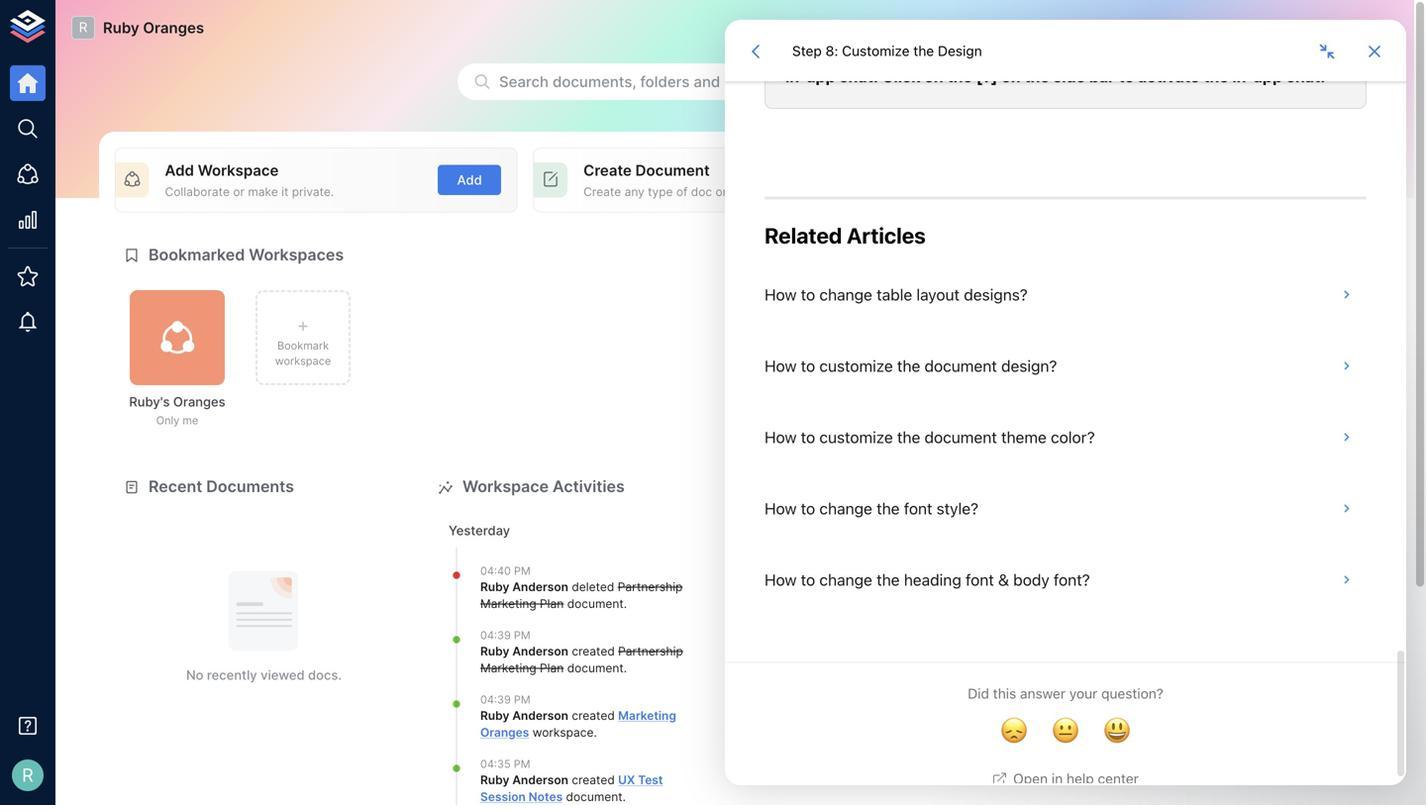 Task type: describe. For each thing, give the bounding box(es) containing it.
0 vertical spatial r
[[79, 19, 88, 36]]

bookmarked workspaces
[[149, 245, 344, 265]]

plan for created
[[540, 661, 564, 676]]

hi
[[1340, 19, 1355, 37]]

04:39 for document
[[481, 629, 511, 642]]

bookmark workspace button
[[256, 290, 351, 385]]

me
[[183, 414, 198, 427]]

it
[[282, 185, 289, 199]]

faster
[[1044, 185, 1076, 199]]

document for 04:40 pm
[[568, 597, 624, 611]]

3 pm from the top
[[514, 694, 531, 707]]

bookmarked
[[149, 245, 245, 265]]

1 pm from the top
[[514, 565, 531, 578]]

yesterday
[[449, 523, 510, 539]]

create faster and get inspired.
[[1003, 185, 1174, 199]]

3 anderson from the top
[[513, 709, 569, 723]]

search documents, folders and workspaces... button
[[458, 63, 1013, 100]]

partnership for deleted
[[618, 580, 683, 595]]

04:40 pm
[[481, 565, 531, 578]]

search
[[499, 73, 549, 91]]

!
[[1395, 19, 1399, 37]]

and inside search documents, folders and workspaces... button
[[694, 73, 721, 91]]

partnership for created
[[619, 645, 684, 659]]

activities
[[553, 477, 625, 497]]

workspaces...
[[725, 73, 823, 91]]

workspace .
[[530, 726, 597, 740]]

make
[[248, 185, 278, 199]]

marketing oranges
[[481, 709, 677, 740]]

workspaces
[[249, 245, 344, 265]]

test
[[638, 774, 663, 788]]

04:35
[[481, 758, 511, 771]]

create for document
[[584, 162, 632, 179]]

document for 04:35 pm
[[566, 790, 623, 805]]

workspace inside add workspace collaborate or make it private.
[[198, 162, 279, 179]]

add button
[[438, 165, 502, 195]]

collaborate
[[165, 185, 230, 199]]

04:39 for workspace
[[481, 694, 511, 707]]

partnership marketing plan for created
[[481, 645, 684, 676]]

marketing oranges link
[[481, 709, 677, 740]]

partnership marketing plan for deleted
[[481, 580, 683, 611]]

created for ux
[[572, 774, 615, 788]]

1 vertical spatial workspace
[[463, 477, 549, 497]]

3 help image from the top
[[1057, 708, 1356, 786]]

oranges for ruby's oranges only me
[[173, 394, 226, 410]]

workspace activities
[[463, 477, 625, 497]]

documents
[[206, 477, 294, 497]]

04:40
[[481, 565, 511, 578]]

2 help image from the top
[[1057, 607, 1356, 686]]

1 anderson from the top
[[513, 580, 569, 595]]

1 created from the top
[[572, 645, 615, 659]]

no recently viewed docs.
[[186, 668, 342, 683]]

ruby's
[[129, 394, 170, 410]]

add for add
[[457, 172, 482, 188]]

marketing inside marketing oranges
[[619, 709, 677, 723]]

04:39 pm for document .
[[481, 629, 531, 642]]

hi ruby !
[[1340, 19, 1399, 37]]

search documents, folders and workspaces...
[[499, 73, 823, 91]]

document for 04:39 pm
[[568, 661, 624, 676]]

marketing for ruby anderson deleted
[[481, 597, 537, 611]]

of
[[677, 185, 688, 199]]

document . for 04:35 pm
[[563, 790, 626, 805]]

add for add workspace collaborate or make it private.
[[165, 162, 194, 179]]



Task type: vqa. For each thing, say whether or not it's contained in the screenshot.
Table of Contents image
no



Task type: locate. For each thing, give the bounding box(es) containing it.
private.
[[292, 185, 334, 199]]

recent
[[149, 477, 202, 497]]

r inside r button
[[22, 765, 34, 787]]

4 anderson from the top
[[513, 774, 569, 788]]

ux test session notes
[[481, 774, 663, 805]]

inspired.
[[1126, 185, 1174, 199]]

ruby anderson created
[[481, 645, 619, 659], [481, 709, 619, 723], [481, 774, 619, 788]]

document . up marketing oranges link
[[564, 661, 627, 676]]

1 vertical spatial document
[[568, 661, 624, 676]]

deleted
[[572, 580, 615, 595]]

1 help image from the top
[[1057, 507, 1356, 586]]

or right the doc on the left of the page
[[716, 185, 727, 199]]

ruby's oranges only me
[[129, 394, 226, 427]]

0 vertical spatial created
[[572, 645, 615, 659]]

1 vertical spatial workspace
[[533, 726, 594, 740]]

1 vertical spatial created
[[572, 709, 615, 723]]

ux
[[619, 774, 635, 788]]

create left the faster
[[1003, 185, 1040, 199]]

1 vertical spatial partnership marketing plan
[[481, 645, 684, 676]]

create
[[584, 162, 632, 179], [584, 185, 622, 199], [1003, 185, 1040, 199]]

ruby anderson created up notes in the bottom left of the page
[[481, 774, 619, 788]]

1 or from the left
[[233, 185, 245, 199]]

0 vertical spatial workspace
[[198, 162, 279, 179]]

oranges for marketing oranges
[[481, 726, 530, 740]]

04:39 pm up 04:35 pm
[[481, 694, 531, 707]]

ruby anderson deleted
[[481, 580, 618, 595]]

anderson down ruby anderson deleted
[[513, 645, 569, 659]]

marketing down "04:40 pm"
[[481, 597, 537, 611]]

document
[[636, 162, 710, 179]]

1 horizontal spatial workspace
[[533, 726, 594, 740]]

1 partnership marketing plan from the top
[[481, 580, 683, 611]]

2 or from the left
[[716, 185, 727, 199]]

created up workspace .
[[572, 709, 615, 723]]

plan for deleted
[[540, 597, 564, 611]]

2 pm from the top
[[514, 629, 531, 642]]

help image
[[1057, 507, 1356, 586], [1057, 607, 1356, 686], [1057, 708, 1356, 786]]

2 plan from the top
[[540, 661, 564, 676]]

get
[[1104, 185, 1123, 199]]

4 pm from the top
[[514, 758, 531, 771]]

or
[[233, 185, 245, 199], [716, 185, 727, 199]]

04:39 down 04:40
[[481, 629, 511, 642]]

2 vertical spatial created
[[572, 774, 615, 788]]

1 vertical spatial 04:39 pm
[[481, 694, 531, 707]]

workspace inside button
[[275, 355, 331, 368]]

0 vertical spatial ruby anderson created
[[481, 645, 619, 659]]

anderson
[[513, 580, 569, 595], [513, 645, 569, 659], [513, 709, 569, 723], [513, 774, 569, 788]]

partnership marketing plan up marketing oranges link
[[481, 645, 684, 676]]

created down deleted
[[572, 645, 615, 659]]

add
[[165, 162, 194, 179], [457, 172, 482, 188]]

or inside add workspace collaborate or make it private.
[[233, 185, 245, 199]]

0 vertical spatial partnership
[[618, 580, 683, 595]]

marketing up "test"
[[619, 709, 677, 723]]

no
[[186, 668, 204, 683]]

partnership
[[618, 580, 683, 595], [619, 645, 684, 659]]

1 vertical spatial plan
[[540, 661, 564, 676]]

dialog
[[725, 20, 1407, 786]]

workspace up yesterday
[[463, 477, 549, 497]]

04:39
[[481, 629, 511, 642], [481, 694, 511, 707]]

add inside add workspace collaborate or make it private.
[[165, 162, 194, 179]]

and left get
[[1080, 185, 1101, 199]]

or left make
[[233, 185, 245, 199]]

1 vertical spatial marketing
[[481, 661, 537, 676]]

ruby anderson created for marketing
[[481, 709, 619, 723]]

documents,
[[553, 73, 637, 91]]

0 vertical spatial workspace
[[275, 355, 331, 368]]

recently
[[207, 668, 257, 683]]

pm
[[514, 565, 531, 578], [514, 629, 531, 642], [514, 694, 531, 707], [514, 758, 531, 771]]

marketing
[[481, 597, 537, 611], [481, 661, 537, 676], [619, 709, 677, 723]]

ruby anderson created down ruby anderson deleted
[[481, 645, 619, 659]]

0 vertical spatial help image
[[1057, 507, 1356, 586]]

and right the folders
[[694, 73, 721, 91]]

document up marketing oranges link
[[568, 661, 624, 676]]

oranges
[[143, 19, 204, 37], [173, 394, 226, 410], [481, 726, 530, 740]]

marketing up workspace .
[[481, 661, 537, 676]]

1 horizontal spatial workspace
[[463, 477, 549, 497]]

2 vertical spatial help image
[[1057, 708, 1356, 786]]

create left "any" at left top
[[584, 185, 622, 199]]

0 horizontal spatial add
[[165, 162, 194, 179]]

1 vertical spatial oranges
[[173, 394, 226, 410]]

workspace up make
[[198, 162, 279, 179]]

create for faster
[[1003, 185, 1040, 199]]

ux test session notes link
[[481, 774, 663, 805]]

2 partnership marketing plan from the top
[[481, 645, 684, 676]]

document . down deleted
[[564, 597, 627, 611]]

create up "any" at left top
[[584, 162, 632, 179]]

2 created from the top
[[572, 709, 615, 723]]

workspace down the bookmark
[[275, 355, 331, 368]]

3 ruby anderson created from the top
[[481, 774, 619, 788]]

04:35 pm
[[481, 758, 531, 771]]

1 plan from the top
[[540, 597, 564, 611]]

04:39 pm down "04:40 pm"
[[481, 629, 531, 642]]

workspace
[[198, 162, 279, 179], [463, 477, 549, 497]]

notes
[[529, 790, 563, 805]]

only
[[156, 414, 180, 427]]

2 vertical spatial oranges
[[481, 726, 530, 740]]

1 horizontal spatial r
[[79, 19, 88, 36]]

2 04:39 pm from the top
[[481, 694, 531, 707]]

ruby anderson created for ux
[[481, 774, 619, 788]]

0 vertical spatial 04:39 pm
[[481, 629, 531, 642]]

0 vertical spatial document .
[[564, 597, 627, 611]]

r button
[[6, 754, 50, 798]]

document down ux
[[566, 790, 623, 805]]

any
[[625, 185, 645, 199]]

1 vertical spatial r
[[22, 765, 34, 787]]

partnership marketing plan down "04:40 pm"
[[481, 580, 683, 611]]

document
[[568, 597, 624, 611], [568, 661, 624, 676], [566, 790, 623, 805]]

2 vertical spatial ruby anderson created
[[481, 774, 619, 788]]

1 horizontal spatial and
[[1080, 185, 1101, 199]]

session
[[481, 790, 526, 805]]

2 ruby anderson created from the top
[[481, 709, 619, 723]]

type
[[648, 185, 673, 199]]

pm right 04:40
[[514, 565, 531, 578]]

1 04:39 from the top
[[481, 629, 511, 642]]

viewed
[[261, 668, 305, 683]]

anderson down "04:40 pm"
[[513, 580, 569, 595]]

0 horizontal spatial workspace
[[198, 162, 279, 179]]

ruby anderson created up workspace .
[[481, 709, 619, 723]]

partnership marketing plan
[[481, 580, 683, 611], [481, 645, 684, 676]]

0 horizontal spatial and
[[694, 73, 721, 91]]

marketing for ruby anderson created
[[481, 661, 537, 676]]

1 04:39 pm from the top
[[481, 629, 531, 642]]

document . for 04:40 pm
[[564, 597, 627, 611]]

add workspace collaborate or make it private.
[[165, 162, 334, 199]]

bookmark workspace
[[275, 339, 331, 368]]

ruby
[[103, 19, 139, 37], [1359, 19, 1395, 37], [481, 580, 510, 595], [481, 645, 510, 659], [481, 709, 510, 723], [481, 774, 510, 788]]

0 vertical spatial 04:39
[[481, 629, 511, 642]]

oranges for ruby oranges
[[143, 19, 204, 37]]

docs.
[[308, 668, 342, 683]]

workspace up 'ux test session notes' link
[[533, 726, 594, 740]]

recent documents
[[149, 477, 294, 497]]

1 vertical spatial help image
[[1057, 607, 1356, 686]]

1 horizontal spatial or
[[716, 185, 727, 199]]

anderson up notes in the bottom left of the page
[[513, 774, 569, 788]]

plan
[[540, 597, 564, 611], [540, 661, 564, 676]]

2 anderson from the top
[[513, 645, 569, 659]]

plan down ruby anderson deleted
[[540, 597, 564, 611]]

0 horizontal spatial workspace
[[275, 355, 331, 368]]

0 vertical spatial plan
[[540, 597, 564, 611]]

0 vertical spatial partnership marketing plan
[[481, 580, 683, 611]]

add inside add "button"
[[457, 172, 482, 188]]

0 vertical spatial and
[[694, 73, 721, 91]]

2 vertical spatial marketing
[[619, 709, 677, 723]]

04:39 up 04:35
[[481, 694, 511, 707]]

3 created from the top
[[572, 774, 615, 788]]

0 horizontal spatial or
[[233, 185, 245, 199]]

1 vertical spatial partnership
[[619, 645, 684, 659]]

or inside the create document create any type of doc or wiki.
[[716, 185, 727, 199]]

bookmark
[[277, 339, 329, 352]]

pm down ruby anderson deleted
[[514, 629, 531, 642]]

1 ruby anderson created from the top
[[481, 645, 619, 659]]

04:39 pm
[[481, 629, 531, 642], [481, 694, 531, 707]]

wiki.
[[731, 185, 756, 199]]

created
[[572, 645, 615, 659], [572, 709, 615, 723], [572, 774, 615, 788]]

1 vertical spatial 04:39
[[481, 694, 511, 707]]

oranges inside ruby's oranges only me
[[173, 394, 226, 410]]

workspace
[[275, 355, 331, 368], [533, 726, 594, 740]]

ruby oranges
[[103, 19, 204, 37]]

1 vertical spatial document .
[[564, 661, 627, 676]]

oranges inside marketing oranges
[[481, 726, 530, 740]]

2 04:39 from the top
[[481, 694, 511, 707]]

2 vertical spatial document
[[566, 790, 623, 805]]

document down deleted
[[568, 597, 624, 611]]

1 vertical spatial ruby anderson created
[[481, 709, 619, 723]]

create document create any type of doc or wiki.
[[584, 162, 756, 199]]

and
[[694, 73, 721, 91], [1080, 185, 1101, 199]]

document .
[[564, 597, 627, 611], [564, 661, 627, 676], [563, 790, 626, 805]]

0 vertical spatial marketing
[[481, 597, 537, 611]]

0 horizontal spatial r
[[22, 765, 34, 787]]

04:39 pm for workspace .
[[481, 694, 531, 707]]

1 horizontal spatial add
[[457, 172, 482, 188]]

pm right 04:35
[[514, 758, 531, 771]]

folders
[[641, 73, 690, 91]]

created left ux
[[572, 774, 615, 788]]

document . for 04:39 pm
[[564, 661, 627, 676]]

doc
[[691, 185, 713, 199]]

0 vertical spatial document
[[568, 597, 624, 611]]

0 vertical spatial oranges
[[143, 19, 204, 37]]

1 vertical spatial and
[[1080, 185, 1101, 199]]

2 vertical spatial document .
[[563, 790, 626, 805]]

document . down ux
[[563, 790, 626, 805]]

pm up workspace .
[[514, 694, 531, 707]]

plan up marketing oranges link
[[540, 661, 564, 676]]

r
[[79, 19, 88, 36], [22, 765, 34, 787]]

anderson up workspace .
[[513, 709, 569, 723]]

.
[[624, 597, 627, 611], [624, 661, 627, 676], [594, 726, 597, 740], [623, 790, 626, 805]]

created for marketing
[[572, 709, 615, 723]]



